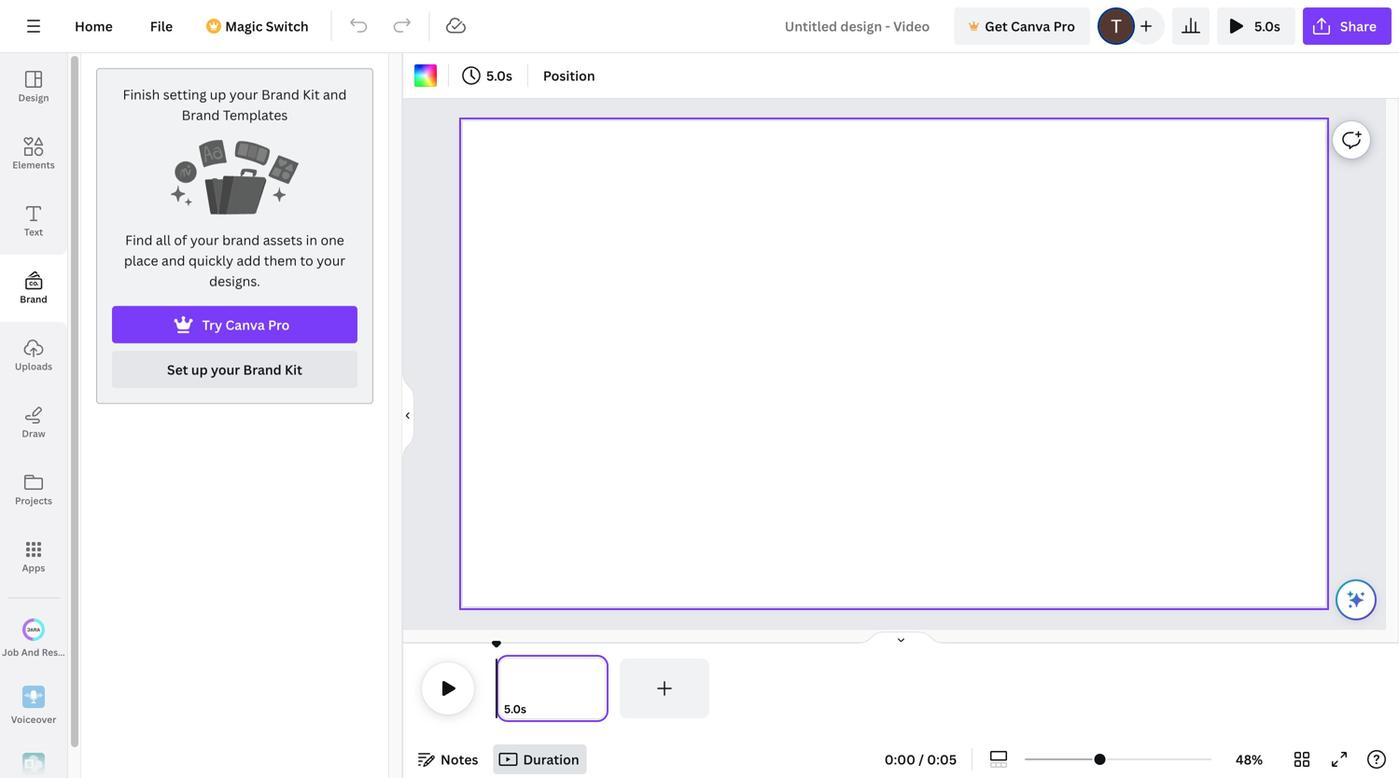Task type: locate. For each thing, give the bounding box(es) containing it.
one
[[321, 231, 344, 249]]

set up your brand kit
[[167, 361, 302, 379]]

up right the setting
[[210, 85, 226, 103]]

get canva pro
[[985, 17, 1076, 35]]

up
[[210, 85, 226, 103], [191, 361, 208, 379]]

1 vertical spatial kit
[[285, 361, 302, 379]]

voiceover button
[[0, 673, 67, 740]]

up inside finish setting up your brand kit and brand templates
[[210, 85, 226, 103]]

job and resume ai button
[[0, 606, 89, 673]]

text
[[24, 226, 43, 239]]

0 vertical spatial 5.0s button
[[1218, 7, 1296, 45]]

0 horizontal spatial up
[[191, 361, 208, 379]]

1 horizontal spatial and
[[323, 85, 347, 103]]

pro inside main menu bar
[[1054, 17, 1076, 35]]

canva assistant image
[[1346, 589, 1368, 612]]

trimming, start edge slider
[[497, 659, 514, 719]]

brand up uploads button
[[20, 293, 47, 306]]

0 vertical spatial kit
[[303, 85, 320, 103]]

and
[[21, 646, 40, 659]]

projects
[[15, 495, 52, 507]]

pro for try canva pro
[[268, 316, 290, 334]]

duration
[[523, 751, 580, 769]]

0 vertical spatial canva
[[1011, 17, 1051, 35]]

5.0s
[[1255, 17, 1281, 35], [486, 67, 513, 85], [504, 702, 527, 717]]

1 horizontal spatial up
[[210, 85, 226, 103]]

your up quickly
[[190, 231, 219, 249]]

and inside finish setting up your brand kit and brand templates
[[323, 85, 347, 103]]

canva inside main menu bar
[[1011, 17, 1051, 35]]

your inside finish setting up your brand kit and brand templates
[[229, 85, 258, 103]]

find
[[125, 231, 153, 249]]

job
[[2, 646, 19, 659]]

0 horizontal spatial pro
[[268, 316, 290, 334]]

in
[[306, 231, 318, 249]]

your
[[229, 85, 258, 103], [190, 231, 219, 249], [317, 252, 346, 269], [211, 361, 240, 379]]

voiceover
[[11, 714, 56, 726]]

5.0s button
[[1218, 7, 1296, 45], [457, 61, 520, 91], [504, 700, 527, 719]]

kit down try canva pro
[[285, 361, 302, 379]]

pro right get
[[1054, 17, 1076, 35]]

canva right try
[[225, 316, 265, 334]]

5.0s inside main menu bar
[[1255, 17, 1281, 35]]

brand button
[[0, 255, 67, 322]]

elements
[[12, 159, 55, 171]]

canva
[[1011, 17, 1051, 35], [225, 316, 265, 334]]

text button
[[0, 188, 67, 255]]

1 vertical spatial pro
[[268, 316, 290, 334]]

your down the one
[[317, 252, 346, 269]]

5.0s button left share dropdown button
[[1218, 7, 1296, 45]]

trimming, end edge slider
[[592, 659, 609, 719]]

finish
[[123, 85, 160, 103]]

your up templates
[[229, 85, 258, 103]]

file button
[[135, 7, 188, 45]]

magic
[[225, 17, 263, 35]]

and
[[323, 85, 347, 103], [162, 252, 185, 269]]

0 vertical spatial 5.0s
[[1255, 17, 1281, 35]]

and left #ffffff image
[[323, 85, 347, 103]]

2 vertical spatial 5.0s
[[504, 702, 527, 717]]

brand
[[261, 85, 300, 103], [182, 106, 220, 124], [20, 293, 47, 306], [243, 361, 282, 379]]

1 vertical spatial up
[[191, 361, 208, 379]]

1 horizontal spatial canva
[[1011, 17, 1051, 35]]

hide image
[[402, 371, 415, 461]]

design button
[[0, 53, 67, 120]]

up right set
[[191, 361, 208, 379]]

1 horizontal spatial pro
[[1054, 17, 1076, 35]]

5.0s left the position popup button
[[486, 67, 513, 85]]

2 vertical spatial 5.0s button
[[504, 700, 527, 719]]

elements button
[[0, 120, 67, 188]]

0 vertical spatial up
[[210, 85, 226, 103]]

home link
[[60, 7, 128, 45]]

0 vertical spatial pro
[[1054, 17, 1076, 35]]

pro
[[1054, 17, 1076, 35], [268, 316, 290, 334]]

draw button
[[0, 389, 67, 457]]

0 horizontal spatial canva
[[225, 316, 265, 334]]

0 vertical spatial and
[[323, 85, 347, 103]]

your down try canva pro button
[[211, 361, 240, 379]]

5.0s button left 'page title' text box
[[504, 700, 527, 719]]

5.0s left share dropdown button
[[1255, 17, 1281, 35]]

pro up set up your brand kit button
[[268, 316, 290, 334]]

1 vertical spatial 5.0s
[[486, 67, 513, 85]]

design
[[18, 92, 49, 104]]

templates
[[223, 106, 288, 124]]

1 vertical spatial and
[[162, 252, 185, 269]]

48% button
[[1220, 745, 1280, 775]]

uploads button
[[0, 322, 67, 389]]

Page title text field
[[535, 700, 542, 719]]

uploads
[[15, 360, 52, 373]]

0 horizontal spatial and
[[162, 252, 185, 269]]

5.0s button right #ffffff image
[[457, 61, 520, 91]]

brand down try canva pro
[[243, 361, 282, 379]]

0 horizontal spatial kit
[[285, 361, 302, 379]]

kit
[[303, 85, 320, 103], [285, 361, 302, 379]]

projects button
[[0, 457, 67, 524]]

get canva pro button
[[955, 7, 1091, 45]]

1 vertical spatial canva
[[225, 316, 265, 334]]

brand inside button
[[243, 361, 282, 379]]

kit down switch
[[303, 85, 320, 103]]

get
[[985, 17, 1008, 35]]

5.0s left 'page title' text box
[[504, 702, 527, 717]]

1 horizontal spatial kit
[[303, 85, 320, 103]]

up inside button
[[191, 361, 208, 379]]

and down of
[[162, 252, 185, 269]]

canva right get
[[1011, 17, 1051, 35]]



Task type: describe. For each thing, give the bounding box(es) containing it.
magic switch button
[[195, 7, 324, 45]]

home
[[75, 17, 113, 35]]

add
[[237, 252, 261, 269]]

brand down the setting
[[182, 106, 220, 124]]

your inside button
[[211, 361, 240, 379]]

canva for get
[[1011, 17, 1051, 35]]

all
[[156, 231, 171, 249]]

pro for get canva pro
[[1054, 17, 1076, 35]]

place
[[124, 252, 158, 269]]

notes button
[[411, 745, 486, 775]]

resume
[[42, 646, 78, 659]]

set up your brand kit button
[[112, 351, 358, 388]]

share button
[[1303, 7, 1392, 45]]

assets
[[263, 231, 303, 249]]

side panel tab list
[[0, 53, 89, 779]]

brand inside button
[[20, 293, 47, 306]]

hide pages image
[[857, 631, 946, 646]]

apps
[[22, 562, 45, 575]]

brand
[[222, 231, 260, 249]]

find all of your brand assets in one place and quickly add them to your designs.
[[124, 231, 346, 290]]

1 vertical spatial 5.0s button
[[457, 61, 520, 91]]

Design title text field
[[770, 7, 947, 45]]

designs.
[[209, 272, 260, 290]]

48%
[[1236, 751, 1263, 769]]

canva for try
[[225, 316, 265, 334]]

quickly
[[189, 252, 234, 269]]

switch
[[266, 17, 309, 35]]

#ffffff image
[[415, 64, 437, 87]]

to
[[300, 252, 314, 269]]

of
[[174, 231, 187, 249]]

position
[[543, 67, 595, 85]]

try canva pro
[[202, 316, 290, 334]]

draw
[[22, 428, 45, 440]]

ai
[[80, 646, 89, 659]]

brand up templates
[[261, 85, 300, 103]]

them
[[264, 252, 297, 269]]

duration button
[[493, 745, 587, 775]]

main menu bar
[[0, 0, 1400, 53]]

position button
[[536, 61, 603, 91]]

set
[[167, 361, 188, 379]]

0:00
[[885, 751, 916, 769]]

try canva pro button
[[112, 306, 358, 344]]

0:05
[[927, 751, 957, 769]]

magic switch
[[225, 17, 309, 35]]

0:00 / 0:05
[[885, 751, 957, 769]]

notes
[[441, 751, 479, 769]]

kit inside button
[[285, 361, 302, 379]]

and inside find all of your brand assets in one place and quickly add them to your designs.
[[162, 252, 185, 269]]

finish setting up your brand kit and brand templates
[[123, 85, 347, 124]]

setting
[[163, 85, 207, 103]]

/
[[919, 751, 924, 769]]

file
[[150, 17, 173, 35]]

kit inside finish setting up your brand kit and brand templates
[[303, 85, 320, 103]]

apps button
[[0, 524, 67, 591]]

job and resume ai
[[2, 646, 89, 659]]

try
[[202, 316, 222, 334]]

share
[[1341, 17, 1377, 35]]



Task type: vqa. For each thing, say whether or not it's contained in the screenshot.
SoundCloud Banner Image
no



